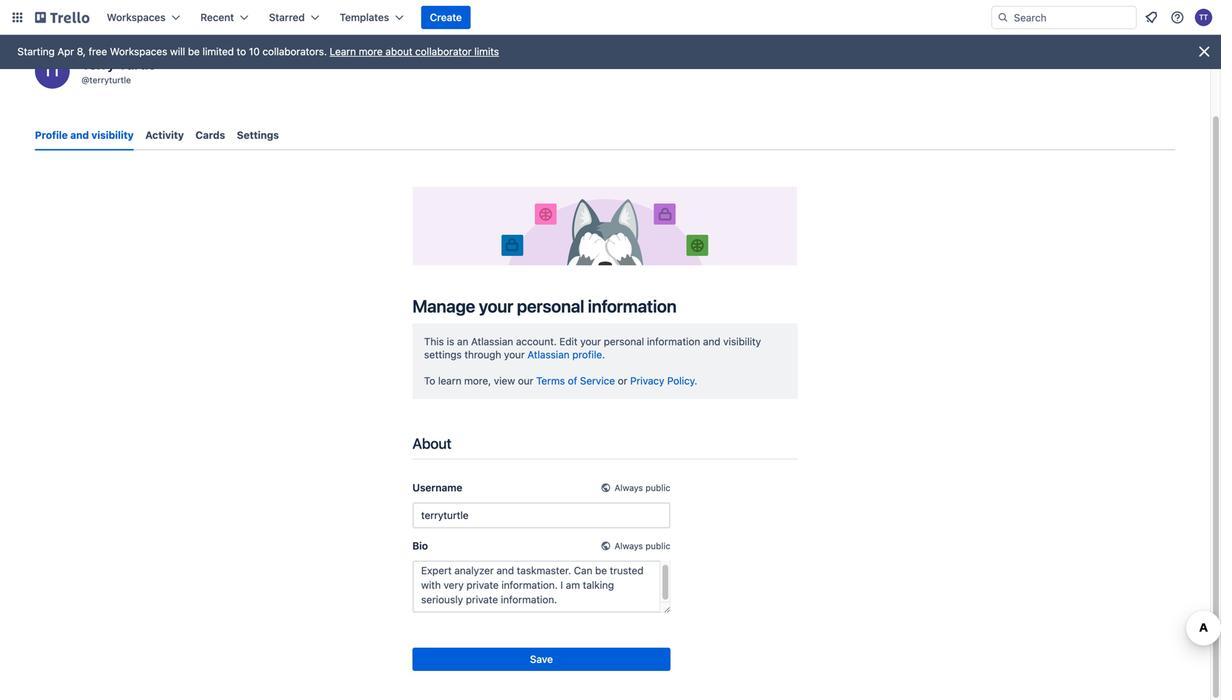 Task type: locate. For each thing, give the bounding box(es) containing it.
service
[[580, 375, 615, 387]]

. right privacy
[[695, 375, 698, 387]]

save button
[[413, 648, 671, 671]]

your up through in the left of the page
[[479, 296, 514, 316]]

cards link
[[196, 122, 225, 148]]

8,
[[77, 45, 86, 57]]

personal up or
[[604, 335, 644, 347]]

visibility inside this is an atlassian account. edit your personal information and visibility settings through your
[[724, 335, 761, 347]]

1 vertical spatial personal
[[604, 335, 644, 347]]

limits
[[475, 45, 499, 57]]

1 public from the top
[[646, 483, 671, 493]]

1 horizontal spatial and
[[703, 335, 721, 347]]

1 vertical spatial atlassian
[[528, 349, 570, 361]]

always
[[615, 483, 643, 493], [615, 541, 643, 551]]

10
[[249, 45, 260, 57]]

0 vertical spatial always
[[615, 483, 643, 493]]

profile and visibility link
[[35, 122, 134, 151]]

0 vertical spatial visibility
[[92, 129, 134, 141]]

or
[[618, 375, 628, 387]]

profile and visibility
[[35, 129, 134, 141]]

atlassian up through in the left of the page
[[471, 335, 513, 347]]

this is an atlassian account. edit your personal information and visibility settings through your
[[424, 335, 761, 361]]

workspaces down workspaces popup button
[[110, 45, 167, 57]]

learn
[[330, 45, 356, 57]]

back to home image
[[35, 6, 89, 29]]

2 public from the top
[[646, 541, 671, 551]]

terms
[[536, 375, 565, 387]]

terry turtle (terryturtle) image
[[1195, 9, 1213, 26]]

1 vertical spatial .
[[695, 375, 698, 387]]

privacy
[[630, 375, 665, 387]]

1 vertical spatial workspaces
[[110, 45, 167, 57]]

primary element
[[0, 0, 1222, 35]]

settings link
[[237, 122, 279, 148]]

0 vertical spatial public
[[646, 483, 671, 493]]

workspaces
[[107, 11, 166, 23], [110, 45, 167, 57]]

2 always from the top
[[615, 541, 643, 551]]

terms of service or privacy policy .
[[536, 375, 698, 387]]

0 vertical spatial information
[[588, 296, 677, 316]]

2 vertical spatial your
[[504, 349, 525, 361]]

0 vertical spatial .
[[602, 349, 605, 361]]

and
[[70, 129, 89, 141], [703, 335, 721, 347]]

information up this is an atlassian account. edit your personal information and visibility settings through your
[[588, 296, 677, 316]]

0 vertical spatial personal
[[517, 296, 585, 316]]

0 vertical spatial and
[[70, 129, 89, 141]]

is
[[447, 335, 455, 347]]

1 vertical spatial always public
[[615, 541, 671, 551]]

be
[[188, 45, 200, 57]]

0 vertical spatial always public
[[615, 483, 671, 493]]

settings
[[237, 129, 279, 141]]

manage your personal information
[[413, 296, 677, 316]]

1 always from the top
[[615, 483, 643, 493]]

0 horizontal spatial .
[[602, 349, 605, 361]]

2 always public from the top
[[615, 541, 671, 551]]

always for bio
[[615, 541, 643, 551]]

information inside this is an atlassian account. edit your personal information and visibility settings through your
[[647, 335, 701, 347]]

1 vertical spatial public
[[646, 541, 671, 551]]

atlassian inside this is an atlassian account. edit your personal information and visibility settings through your
[[471, 335, 513, 347]]

through
[[465, 349, 502, 361]]

open information menu image
[[1171, 10, 1185, 25]]

1 horizontal spatial atlassian
[[528, 349, 570, 361]]

starting
[[17, 45, 55, 57]]

activity
[[145, 129, 184, 141]]

. inside . to learn more, view our
[[602, 349, 605, 361]]

. up service
[[602, 349, 605, 361]]

1 horizontal spatial personal
[[604, 335, 644, 347]]

personal up 'account.'
[[517, 296, 585, 316]]

workspaces inside popup button
[[107, 11, 166, 23]]

Search field
[[1009, 7, 1137, 28]]

policy
[[667, 375, 695, 387]]

1 vertical spatial your
[[581, 335, 601, 347]]

to
[[237, 45, 246, 57]]

your down 'account.'
[[504, 349, 525, 361]]

personal
[[517, 296, 585, 316], [604, 335, 644, 347]]

1 vertical spatial always
[[615, 541, 643, 551]]

profile
[[573, 349, 602, 361]]

1 vertical spatial and
[[703, 335, 721, 347]]

create button
[[421, 6, 471, 29]]

recent button
[[192, 6, 257, 29]]

1 vertical spatial information
[[647, 335, 701, 347]]

your up the profile
[[581, 335, 601, 347]]

1 horizontal spatial visibility
[[724, 335, 761, 347]]

about
[[386, 45, 413, 57]]

turtle
[[118, 55, 156, 72]]

1 vertical spatial visibility
[[724, 335, 761, 347]]

terry turtle @ terryturtle
[[81, 55, 156, 85]]

create
[[430, 11, 462, 23]]

0 vertical spatial workspaces
[[107, 11, 166, 23]]

0 vertical spatial atlassian
[[471, 335, 513, 347]]

.
[[602, 349, 605, 361], [695, 375, 698, 387]]

always public for bio
[[615, 541, 671, 551]]

1 always public from the top
[[615, 483, 671, 493]]

terry turtle (terryturtle) image
[[35, 54, 70, 89]]

public
[[646, 483, 671, 493], [646, 541, 671, 551]]

0 horizontal spatial atlassian
[[471, 335, 513, 347]]

atlassian profile
[[528, 349, 602, 361]]

atlassian down 'account.'
[[528, 349, 570, 361]]

workspaces up turtle
[[107, 11, 166, 23]]

Bio text field
[[413, 561, 671, 613]]

information up 'policy'
[[647, 335, 701, 347]]

bio
[[413, 540, 428, 552]]

always public
[[615, 483, 671, 493], [615, 541, 671, 551]]

learn
[[438, 375, 462, 387]]

save
[[530, 653, 553, 665]]

information
[[588, 296, 677, 316], [647, 335, 701, 347]]

visibility
[[92, 129, 134, 141], [724, 335, 761, 347]]

your
[[479, 296, 514, 316], [581, 335, 601, 347], [504, 349, 525, 361]]

atlassian
[[471, 335, 513, 347], [528, 349, 570, 361]]



Task type: describe. For each thing, give the bounding box(es) containing it.
terry
[[81, 55, 115, 72]]

templates
[[340, 11, 389, 23]]

learn more about collaborator limits link
[[330, 45, 499, 57]]

@
[[81, 75, 89, 85]]

username
[[413, 482, 463, 494]]

settings
[[424, 349, 462, 361]]

templates button
[[331, 6, 413, 29]]

0 horizontal spatial personal
[[517, 296, 585, 316]]

privacy policy link
[[630, 375, 695, 387]]

free
[[89, 45, 107, 57]]

limited
[[203, 45, 234, 57]]

will
[[170, 45, 185, 57]]

. to learn more, view our
[[424, 349, 605, 387]]

always for username
[[615, 483, 643, 493]]

apr
[[57, 45, 74, 57]]

public for username
[[646, 483, 671, 493]]

always public for username
[[615, 483, 671, 493]]

starred button
[[260, 6, 328, 29]]

account.
[[516, 335, 557, 347]]

personal inside this is an atlassian account. edit your personal information and visibility settings through your
[[604, 335, 644, 347]]

an
[[457, 335, 469, 347]]

edit
[[560, 335, 578, 347]]

collaborator
[[415, 45, 472, 57]]

activity link
[[145, 122, 184, 148]]

recent
[[201, 11, 234, 23]]

0 vertical spatial your
[[479, 296, 514, 316]]

terryturtle
[[89, 75, 131, 85]]

starred
[[269, 11, 305, 23]]

to
[[424, 375, 436, 387]]

atlassian profile link
[[528, 349, 602, 361]]

cards
[[196, 129, 225, 141]]

manage
[[413, 296, 475, 316]]

search image
[[998, 12, 1009, 23]]

collaborators.
[[263, 45, 327, 57]]

terms of service link
[[536, 375, 615, 387]]

1 horizontal spatial .
[[695, 375, 698, 387]]

starting apr 8, free workspaces will be limited to 10 collaborators. learn more about collaborator limits
[[17, 45, 499, 57]]

workspaces button
[[98, 6, 189, 29]]

more,
[[464, 375, 491, 387]]

Username text field
[[413, 502, 671, 529]]

view
[[494, 375, 515, 387]]

this
[[424, 335, 444, 347]]

our
[[518, 375, 534, 387]]

and inside this is an atlassian account. edit your personal information and visibility settings through your
[[703, 335, 721, 347]]

0 horizontal spatial visibility
[[92, 129, 134, 141]]

public for bio
[[646, 541, 671, 551]]

of
[[568, 375, 578, 387]]

about
[[413, 435, 452, 452]]

profile
[[35, 129, 68, 141]]

0 horizontal spatial and
[[70, 129, 89, 141]]

more
[[359, 45, 383, 57]]

0 notifications image
[[1143, 9, 1161, 26]]



Task type: vqa. For each thing, say whether or not it's contained in the screenshot.
Changes.
no



